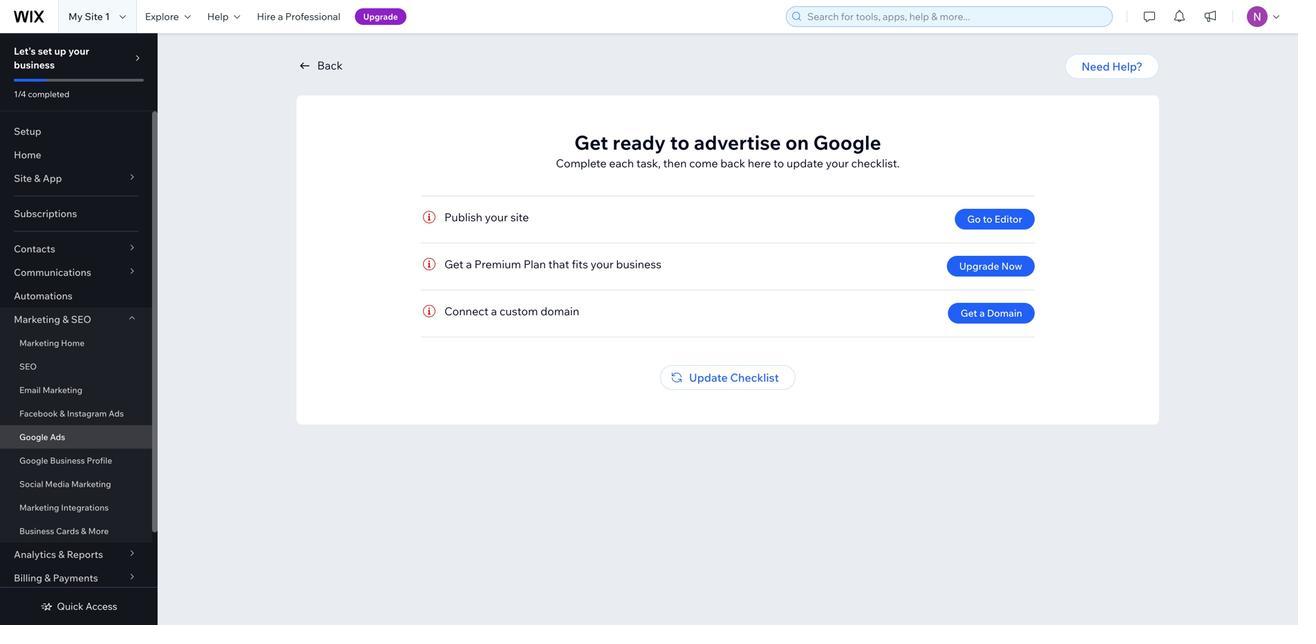 Task type: locate. For each thing, give the bounding box(es) containing it.
analytics
[[14, 548, 56, 560]]

get inside button
[[961, 307, 978, 319]]

marketing up integrations on the bottom left of page
[[71, 479, 111, 489]]

marketing & seo
[[14, 313, 91, 325]]

& inside popup button
[[58, 548, 65, 560]]

google up social
[[19, 455, 48, 466]]

get left premium on the left top of the page
[[445, 257, 464, 271]]

to up then
[[670, 130, 690, 155]]

1 vertical spatial business
[[19, 526, 54, 536]]

google up checklist.
[[814, 130, 882, 155]]

reports
[[67, 548, 103, 560]]

&
[[34, 172, 41, 184], [62, 313, 69, 325], [60, 408, 65, 419], [81, 526, 86, 536], [58, 548, 65, 560], [44, 572, 51, 584]]

need help? link
[[1065, 54, 1159, 79]]

business up "analytics"
[[19, 526, 54, 536]]

2 horizontal spatial get
[[961, 307, 978, 319]]

business down 'let's'
[[14, 59, 55, 71]]

& down automations link
[[62, 313, 69, 325]]

your right update
[[826, 156, 849, 170]]

0 vertical spatial seo
[[71, 313, 91, 325]]

marketing down social
[[19, 502, 59, 513]]

& inside dropdown button
[[44, 572, 51, 584]]

to right go
[[983, 213, 993, 225]]

1 vertical spatial seo
[[19, 361, 37, 372]]

get left domain
[[961, 307, 978, 319]]

1/4 completed
[[14, 89, 70, 99]]

business cards & more link
[[0, 519, 152, 543]]

1 horizontal spatial home
[[61, 338, 85, 348]]

business right fits
[[616, 257, 662, 271]]

seo down automations link
[[71, 313, 91, 325]]

complete
[[556, 156, 607, 170]]

a inside button
[[980, 307, 985, 319]]

upgrade left "now"
[[960, 260, 1000, 272]]

profile
[[87, 455, 112, 466]]

1 horizontal spatial seo
[[71, 313, 91, 325]]

email
[[19, 385, 41, 395]]

sidebar element
[[0, 33, 158, 625]]

1 vertical spatial business
[[616, 257, 662, 271]]

marketing
[[14, 313, 60, 325], [19, 338, 59, 348], [43, 385, 82, 395], [71, 479, 111, 489], [19, 502, 59, 513]]

checklist.
[[852, 156, 900, 170]]

0 horizontal spatial upgrade
[[363, 11, 398, 22]]

hire a professional
[[257, 10, 341, 22]]

get
[[575, 130, 608, 155], [445, 257, 464, 271], [961, 307, 978, 319]]

1 horizontal spatial upgrade
[[960, 260, 1000, 272]]

site
[[85, 10, 103, 22], [14, 172, 32, 184]]

to
[[670, 130, 690, 155], [774, 156, 784, 170], [983, 213, 993, 225]]

here
[[748, 156, 771, 170]]

marketing up facebook & instagram ads
[[43, 385, 82, 395]]

publish
[[445, 210, 483, 224]]

connect
[[445, 304, 489, 318]]

app
[[43, 172, 62, 184]]

update checklist button
[[660, 365, 796, 390]]

0 horizontal spatial get
[[445, 257, 464, 271]]

& left "app"
[[34, 172, 41, 184]]

0 vertical spatial upgrade
[[363, 11, 398, 22]]

your inside let's set up your business
[[68, 45, 89, 57]]

premium
[[475, 257, 521, 271]]

business up social media marketing
[[50, 455, 85, 466]]

a left domain
[[980, 307, 985, 319]]

1 vertical spatial upgrade
[[960, 260, 1000, 272]]

update checklist
[[689, 371, 779, 384]]

home down setup
[[14, 149, 41, 161]]

& down business cards & more
[[58, 548, 65, 560]]

come
[[689, 156, 718, 170]]

setup
[[14, 125, 41, 137]]

a for custom
[[491, 304, 497, 318]]

0 vertical spatial google
[[814, 130, 882, 155]]

1 vertical spatial google
[[19, 432, 48, 442]]

Search for tools, apps, help & more... field
[[803, 7, 1108, 26]]

0 vertical spatial business
[[50, 455, 85, 466]]

upgrade inside button
[[363, 11, 398, 22]]

marketing inside social media marketing link
[[71, 479, 111, 489]]

google inside 'get ready to advertise on google complete each task, then come back here to update your checklist.'
[[814, 130, 882, 155]]

& right the facebook
[[60, 408, 65, 419]]

go to editor
[[968, 213, 1023, 225]]

1 vertical spatial to
[[774, 156, 784, 170]]

marketing integrations link
[[0, 496, 152, 519]]

upgrade
[[363, 11, 398, 22], [960, 260, 1000, 272]]

a left premium on the left top of the page
[[466, 257, 472, 271]]

google for google business profile
[[19, 455, 48, 466]]

on
[[786, 130, 809, 155]]

site & app button
[[0, 167, 152, 190]]

0 vertical spatial get
[[575, 130, 608, 155]]

then
[[663, 156, 687, 170]]

upgrade inside button
[[960, 260, 1000, 272]]

get inside 'get ready to advertise on google complete each task, then come back here to update your checklist.'
[[575, 130, 608, 155]]

that
[[549, 257, 570, 271]]

1 vertical spatial site
[[14, 172, 32, 184]]

task,
[[637, 156, 661, 170]]

0 horizontal spatial to
[[670, 130, 690, 155]]

1 horizontal spatial business
[[616, 257, 662, 271]]

site left "app"
[[14, 172, 32, 184]]

& inside dropdown button
[[62, 313, 69, 325]]

business
[[14, 59, 55, 71], [616, 257, 662, 271]]

1 vertical spatial ads
[[50, 432, 65, 442]]

google down the facebook
[[19, 432, 48, 442]]

& for payments
[[44, 572, 51, 584]]

& right billing
[[44, 572, 51, 584]]

setup link
[[0, 120, 152, 143]]

cards
[[56, 526, 79, 536]]

1 vertical spatial get
[[445, 257, 464, 271]]

marketing for integrations
[[19, 502, 59, 513]]

2 vertical spatial to
[[983, 213, 993, 225]]

& inside 'dropdown button'
[[34, 172, 41, 184]]

editor
[[995, 213, 1023, 225]]

& left more
[[81, 526, 86, 536]]

hire a professional link
[[249, 0, 349, 33]]

0 vertical spatial business
[[14, 59, 55, 71]]

a right hire
[[278, 10, 283, 22]]

a left the custom
[[491, 304, 497, 318]]

upgrade right professional
[[363, 11, 398, 22]]

to right here
[[774, 156, 784, 170]]

advertise
[[694, 130, 781, 155]]

marketing down automations
[[14, 313, 60, 325]]

business cards & more
[[19, 526, 109, 536]]

upgrade now button
[[947, 256, 1035, 277]]

ads right instagram
[[109, 408, 124, 419]]

0 horizontal spatial home
[[14, 149, 41, 161]]

0 horizontal spatial site
[[14, 172, 32, 184]]

google business profile
[[19, 455, 112, 466]]

1 vertical spatial home
[[61, 338, 85, 348]]

0 vertical spatial home
[[14, 149, 41, 161]]

need
[[1082, 59, 1110, 73]]

help?
[[1113, 59, 1143, 73]]

marketing home
[[19, 338, 85, 348]]

1 horizontal spatial get
[[575, 130, 608, 155]]

upgrade for upgrade
[[363, 11, 398, 22]]

your right up
[[68, 45, 89, 57]]

home down marketing & seo dropdown button
[[61, 338, 85, 348]]

ads up the google business profile
[[50, 432, 65, 442]]

upgrade for upgrade now
[[960, 260, 1000, 272]]

plan
[[524, 257, 546, 271]]

0 vertical spatial ads
[[109, 408, 124, 419]]

email marketing link
[[0, 378, 152, 402]]

0 horizontal spatial business
[[14, 59, 55, 71]]

checklist
[[730, 371, 779, 384]]

marketing inside marketing integrations "link"
[[19, 502, 59, 513]]

help button
[[199, 0, 249, 33]]

social
[[19, 479, 43, 489]]

update
[[689, 371, 728, 384]]

google business profile link
[[0, 449, 152, 472]]

marketing inside marketing & seo dropdown button
[[14, 313, 60, 325]]

get up complete
[[575, 130, 608, 155]]

1 horizontal spatial ads
[[109, 408, 124, 419]]

1 horizontal spatial to
[[774, 156, 784, 170]]

site left 1
[[85, 10, 103, 22]]

seo up email
[[19, 361, 37, 372]]

marketing down the marketing & seo
[[19, 338, 59, 348]]

a
[[278, 10, 283, 22], [466, 257, 472, 271], [491, 304, 497, 318], [980, 307, 985, 319]]

marketing & seo button
[[0, 308, 152, 331]]

2 horizontal spatial to
[[983, 213, 993, 225]]

2 vertical spatial google
[[19, 455, 48, 466]]

ready
[[613, 130, 666, 155]]

media
[[45, 479, 69, 489]]

access
[[86, 600, 117, 612]]

each
[[609, 156, 634, 170]]

your inside 'get ready to advertise on google complete each task, then come back here to update your checklist.'
[[826, 156, 849, 170]]

1 horizontal spatial site
[[85, 10, 103, 22]]

back
[[317, 58, 343, 72]]

2 vertical spatial get
[[961, 307, 978, 319]]



Task type: describe. For each thing, give the bounding box(es) containing it.
integrations
[[61, 502, 109, 513]]

upgrade button
[[355, 8, 406, 25]]

your right fits
[[591, 257, 614, 271]]

& for seo
[[62, 313, 69, 325]]

automations
[[14, 290, 73, 302]]

go
[[968, 213, 981, 225]]

seo inside dropdown button
[[71, 313, 91, 325]]

need help?
[[1082, 59, 1143, 73]]

0 vertical spatial to
[[670, 130, 690, 155]]

marketing integrations
[[19, 502, 109, 513]]

communications
[[14, 266, 91, 278]]

subscriptions
[[14, 207, 77, 220]]

publish your site
[[445, 210, 529, 224]]

explore
[[145, 10, 179, 22]]

google for google ads
[[19, 432, 48, 442]]

google ads link
[[0, 425, 152, 449]]

billing & payments button
[[0, 566, 152, 590]]

& for reports
[[58, 548, 65, 560]]

billing & payments
[[14, 572, 98, 584]]

a for premium
[[466, 257, 472, 271]]

get ready to advertise on google complete each task, then come back here to update your checklist.
[[556, 130, 900, 170]]

business inside let's set up your business
[[14, 59, 55, 71]]

get a domain button
[[948, 303, 1035, 324]]

go to editor button
[[955, 209, 1035, 230]]

now
[[1002, 260, 1023, 272]]

subscriptions link
[[0, 202, 152, 225]]

communications button
[[0, 261, 152, 284]]

billing
[[14, 572, 42, 584]]

custom
[[500, 304, 538, 318]]

social media marketing
[[19, 479, 111, 489]]

fits
[[572, 257, 588, 271]]

let's
[[14, 45, 36, 57]]

0 horizontal spatial seo
[[19, 361, 37, 372]]

site & app
[[14, 172, 62, 184]]

domain
[[541, 304, 580, 318]]

site inside 'dropdown button'
[[14, 172, 32, 184]]

a for domain
[[980, 307, 985, 319]]

0 vertical spatial site
[[85, 10, 103, 22]]

facebook & instagram ads link
[[0, 402, 152, 425]]

quick access
[[57, 600, 117, 612]]

instagram
[[67, 408, 107, 419]]

marketing for &
[[14, 313, 60, 325]]

seo link
[[0, 355, 152, 378]]

upgrade now
[[960, 260, 1023, 272]]

marketing home link
[[0, 331, 152, 355]]

to inside button
[[983, 213, 993, 225]]

back button
[[297, 57, 343, 74]]

automations link
[[0, 284, 152, 308]]

& for instagram
[[60, 408, 65, 419]]

contacts button
[[0, 237, 152, 261]]

let's set up your business
[[14, 45, 89, 71]]

payments
[[53, 572, 98, 584]]

quick access button
[[40, 600, 117, 613]]

facebook & instagram ads
[[19, 408, 124, 419]]

0 horizontal spatial ads
[[50, 432, 65, 442]]

get a premium plan that fits your business
[[445, 257, 662, 271]]

update
[[787, 156, 824, 170]]

marketing inside 'email marketing' link
[[43, 385, 82, 395]]

professional
[[285, 10, 341, 22]]

get for domain
[[961, 307, 978, 319]]

your left site
[[485, 210, 508, 224]]

facebook
[[19, 408, 58, 419]]

get for to
[[575, 130, 608, 155]]

google ads
[[19, 432, 65, 442]]

completed
[[28, 89, 70, 99]]

marketing for home
[[19, 338, 59, 348]]

1/4
[[14, 89, 26, 99]]

help
[[207, 10, 229, 22]]

hire
[[257, 10, 276, 22]]

get a domain
[[961, 307, 1023, 319]]

a for professional
[[278, 10, 283, 22]]

connect a custom domain
[[445, 304, 580, 318]]

my site 1
[[68, 10, 110, 22]]

up
[[54, 45, 66, 57]]

back
[[721, 156, 746, 170]]

set
[[38, 45, 52, 57]]

domain
[[987, 307, 1023, 319]]

analytics & reports button
[[0, 543, 152, 566]]

home link
[[0, 143, 152, 167]]

contacts
[[14, 243, 55, 255]]

more
[[88, 526, 109, 536]]

get for premium
[[445, 257, 464, 271]]

quick
[[57, 600, 83, 612]]

& for app
[[34, 172, 41, 184]]

site
[[511, 210, 529, 224]]

1
[[105, 10, 110, 22]]

email marketing
[[19, 385, 82, 395]]



Task type: vqa. For each thing, say whether or not it's contained in the screenshot.
Back button
yes



